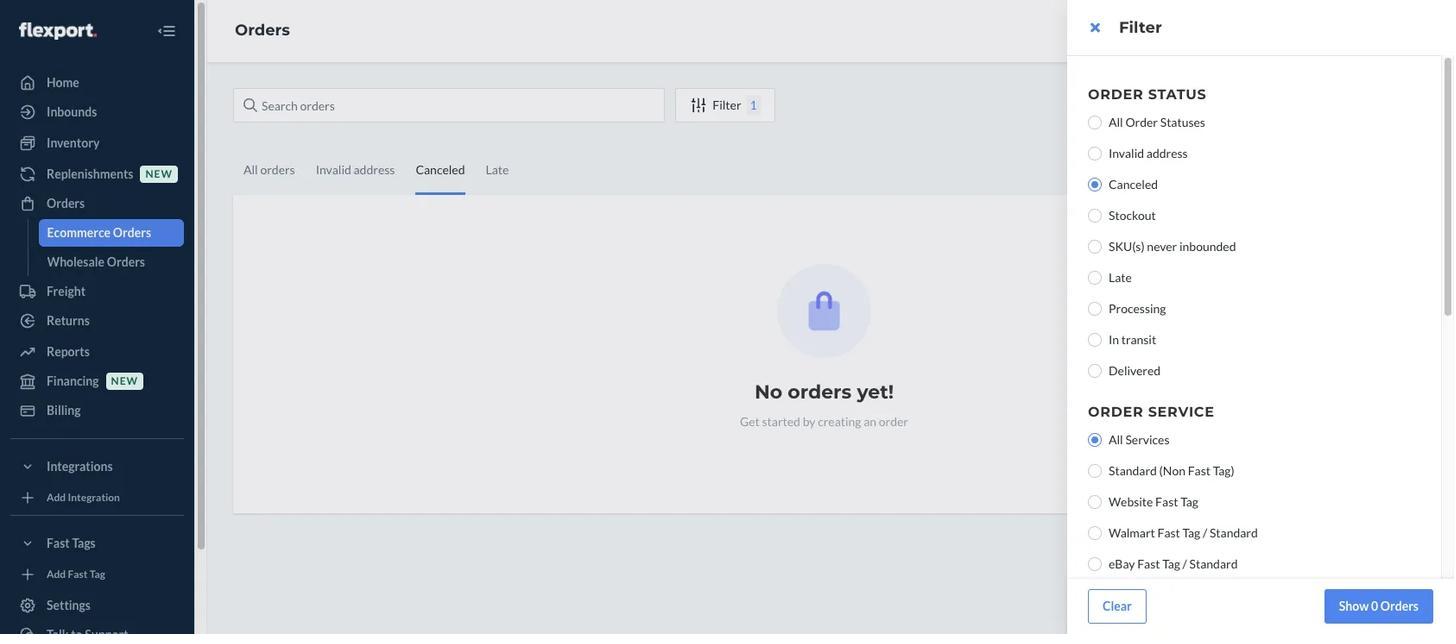 Task type: describe. For each thing, give the bounding box(es) containing it.
clear button
[[1088, 590, 1147, 624]]

/ for walmart
[[1203, 526, 1207, 541]]

filter
[[1119, 18, 1162, 37]]

fast for website
[[1156, 495, 1178, 510]]

show 0 orders
[[1339, 599, 1419, 614]]

fast left the tag)
[[1188, 464, 1211, 478]]

website
[[1109, 495, 1153, 510]]

inbounded
[[1180, 239, 1236, 254]]

order status
[[1088, 86, 1207, 103]]

all services
[[1109, 433, 1170, 447]]

stockout
[[1109, 208, 1156, 223]]

never
[[1147, 239, 1177, 254]]

standard for ebay fast tag / standard
[[1190, 557, 1238, 572]]

order service
[[1088, 404, 1215, 421]]

sku(s) never inbounded
[[1109, 239, 1236, 254]]

transit
[[1122, 332, 1156, 347]]

fast for ebay
[[1137, 557, 1160, 572]]

walmart
[[1109, 526, 1155, 541]]

all for order status
[[1109, 115, 1123, 130]]

standard for walmart fast tag / standard
[[1210, 526, 1258, 541]]

status
[[1148, 86, 1207, 103]]

website fast tag
[[1109, 495, 1199, 510]]

canceled
[[1109, 177, 1158, 192]]

(non
[[1159, 464, 1186, 478]]

service
[[1148, 404, 1215, 421]]

invalid
[[1109, 146, 1144, 161]]

order for service
[[1088, 404, 1144, 421]]

show
[[1339, 599, 1369, 614]]

clear
[[1103, 599, 1132, 614]]

/ for ebay
[[1183, 557, 1187, 572]]

order for status
[[1088, 86, 1144, 103]]

all order statuses
[[1109, 115, 1205, 130]]



Task type: vqa. For each thing, say whether or not it's contained in the screenshot.
never
yes



Task type: locate. For each thing, give the bounding box(es) containing it.
0 vertical spatial tag
[[1181, 495, 1199, 510]]

statuses
[[1160, 115, 1205, 130]]

tag)
[[1213, 464, 1235, 478]]

1 vertical spatial /
[[1183, 557, 1187, 572]]

1 horizontal spatial /
[[1203, 526, 1207, 541]]

fast up ebay fast tag / standard
[[1158, 526, 1180, 541]]

all up 'invalid' in the top right of the page
[[1109, 115, 1123, 130]]

tag down walmart fast tag / standard
[[1162, 557, 1180, 572]]

tag
[[1181, 495, 1199, 510], [1183, 526, 1201, 541], [1162, 557, 1180, 572]]

close image
[[1090, 21, 1100, 35]]

standard
[[1109, 464, 1157, 478], [1210, 526, 1258, 541], [1190, 557, 1238, 572]]

processing
[[1109, 301, 1166, 316]]

2 all from the top
[[1109, 433, 1123, 447]]

services
[[1126, 433, 1170, 447]]

address
[[1147, 146, 1188, 161]]

all left the services
[[1109, 433, 1123, 447]]

fast for walmart
[[1158, 526, 1180, 541]]

0 vertical spatial /
[[1203, 526, 1207, 541]]

order up all order statuses
[[1088, 86, 1144, 103]]

order down order status
[[1126, 115, 1158, 130]]

1 all from the top
[[1109, 115, 1123, 130]]

1 vertical spatial standard
[[1210, 526, 1258, 541]]

/ up ebay fast tag / standard
[[1203, 526, 1207, 541]]

tag for walmart
[[1183, 526, 1201, 541]]

late
[[1109, 270, 1132, 285]]

order up all services
[[1088, 404, 1144, 421]]

1 vertical spatial tag
[[1183, 526, 1201, 541]]

ebay
[[1109, 557, 1135, 572]]

tag up ebay fast tag / standard
[[1183, 526, 1201, 541]]

1 vertical spatial all
[[1109, 433, 1123, 447]]

in transit
[[1109, 332, 1156, 347]]

invalid address
[[1109, 146, 1188, 161]]

1 vertical spatial order
[[1126, 115, 1158, 130]]

None radio
[[1088, 178, 1102, 192], [1088, 209, 1102, 223], [1088, 240, 1102, 254], [1088, 271, 1102, 285], [1088, 465, 1102, 478], [1088, 558, 1102, 572], [1088, 178, 1102, 192], [1088, 209, 1102, 223], [1088, 240, 1102, 254], [1088, 271, 1102, 285], [1088, 465, 1102, 478], [1088, 558, 1102, 572]]

2 vertical spatial standard
[[1190, 557, 1238, 572]]

/ down walmart fast tag / standard
[[1183, 557, 1187, 572]]

tag for ebay
[[1162, 557, 1180, 572]]

orders
[[1381, 599, 1419, 614]]

None radio
[[1088, 116, 1102, 130], [1088, 147, 1102, 161], [1088, 302, 1102, 316], [1088, 333, 1102, 347], [1088, 364, 1102, 378], [1088, 434, 1102, 447], [1088, 496, 1102, 510], [1088, 527, 1102, 541], [1088, 116, 1102, 130], [1088, 147, 1102, 161], [1088, 302, 1102, 316], [1088, 333, 1102, 347], [1088, 364, 1102, 378], [1088, 434, 1102, 447], [1088, 496, 1102, 510], [1088, 527, 1102, 541]]

standard up website
[[1109, 464, 1157, 478]]

2 vertical spatial tag
[[1162, 557, 1180, 572]]

fast
[[1188, 464, 1211, 478], [1156, 495, 1178, 510], [1158, 526, 1180, 541], [1137, 557, 1160, 572]]

0 vertical spatial standard
[[1109, 464, 1157, 478]]

tag for website
[[1181, 495, 1199, 510]]

standard (non fast tag)
[[1109, 464, 1235, 478]]

0
[[1371, 599, 1378, 614]]

2 vertical spatial order
[[1088, 404, 1144, 421]]

/
[[1203, 526, 1207, 541], [1183, 557, 1187, 572]]

0 horizontal spatial /
[[1183, 557, 1187, 572]]

delivered
[[1109, 364, 1161, 378]]

show 0 orders button
[[1324, 590, 1434, 624]]

walmart fast tag / standard
[[1109, 526, 1258, 541]]

in
[[1109, 332, 1119, 347]]

tag up walmart fast tag / standard
[[1181, 495, 1199, 510]]

0 vertical spatial order
[[1088, 86, 1144, 103]]

standard down the tag)
[[1210, 526, 1258, 541]]

sku(s)
[[1109, 239, 1145, 254]]

all
[[1109, 115, 1123, 130], [1109, 433, 1123, 447]]

fast down standard (non fast tag)
[[1156, 495, 1178, 510]]

standard down walmart fast tag / standard
[[1190, 557, 1238, 572]]

order
[[1088, 86, 1144, 103], [1126, 115, 1158, 130], [1088, 404, 1144, 421]]

0 vertical spatial all
[[1109, 115, 1123, 130]]

ebay fast tag / standard
[[1109, 557, 1238, 572]]

all for order service
[[1109, 433, 1123, 447]]

fast right ebay
[[1137, 557, 1160, 572]]



